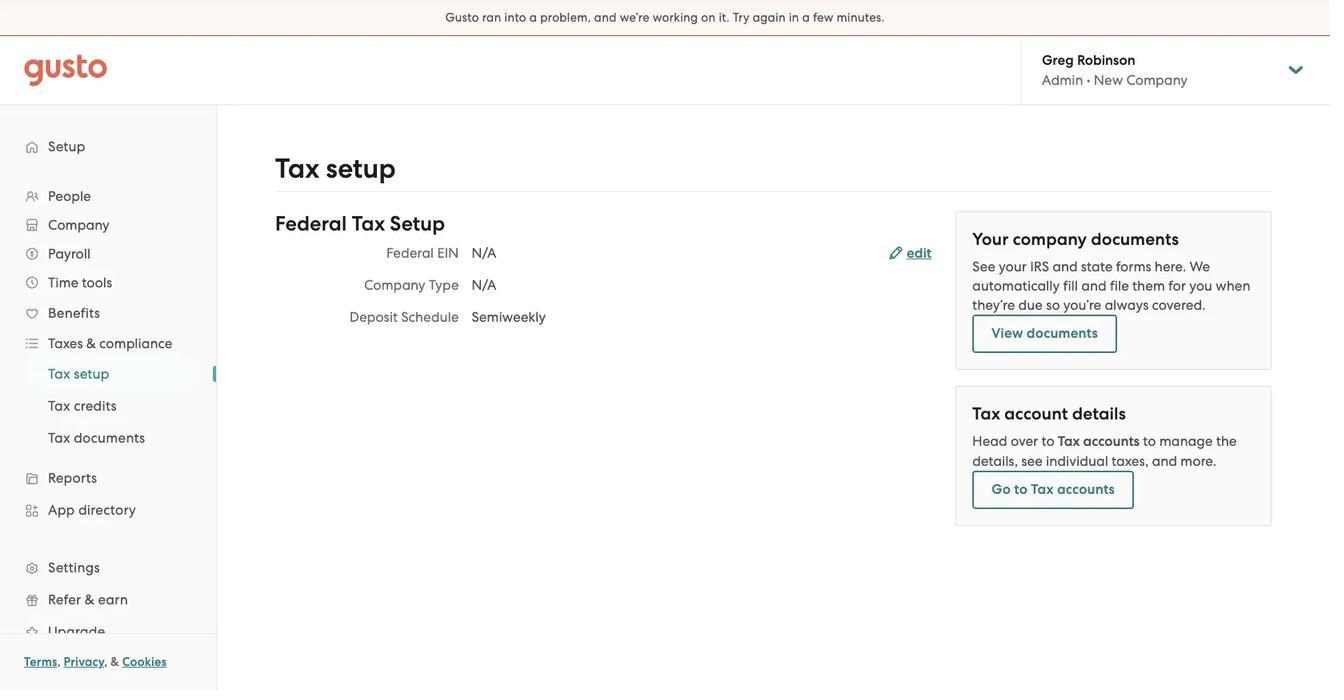 Task type: locate. For each thing, give the bounding box(es) containing it.
, left the privacy link
[[57, 655, 61, 669]]

to inside button
[[1015, 481, 1028, 498]]

1 vertical spatial &
[[85, 592, 95, 608]]

1 vertical spatial tax setup
[[48, 366, 109, 382]]

0 vertical spatial setup
[[326, 152, 396, 185]]

0 horizontal spatial federal
[[275, 211, 347, 236]]

a right in
[[803, 10, 810, 25]]

& inside dropdown button
[[86, 335, 96, 351]]

tax
[[275, 152, 320, 185], [352, 211, 385, 236], [48, 366, 70, 382], [48, 398, 70, 414], [973, 403, 1001, 424], [48, 430, 70, 446], [1058, 433, 1080, 450], [1031, 481, 1054, 498]]

individual
[[1046, 453, 1109, 469]]

taxes
[[48, 335, 83, 351]]

refer & earn link
[[16, 585, 200, 614]]

1 vertical spatial setup
[[390, 211, 445, 236]]

setup link
[[16, 132, 200, 161]]

n/a for company type
[[472, 277, 497, 293]]

so
[[1046, 297, 1060, 313]]

1 horizontal spatial company
[[364, 277, 426, 293]]

reports link
[[16, 464, 200, 492]]

documents down so on the right of the page
[[1027, 325, 1098, 342]]

a right into
[[530, 10, 537, 25]]

tax setup up tax credits
[[48, 366, 109, 382]]

tax setup inside gusto navigation element
[[48, 366, 109, 382]]

time
[[48, 275, 79, 291]]

to inside head over to tax accounts
[[1042, 433, 1055, 449]]

0 vertical spatial documents
[[1091, 229, 1179, 250]]

setup up the people
[[48, 138, 85, 155]]

1 vertical spatial setup
[[74, 366, 109, 382]]

0 vertical spatial &
[[86, 335, 96, 351]]

0 vertical spatial federal
[[275, 211, 347, 236]]

n/a for federal ein
[[472, 245, 497, 261]]

setup
[[48, 138, 85, 155], [390, 211, 445, 236]]

minutes.
[[837, 10, 885, 25]]

gusto ran into a problem, and we're working on it. try again in a few minutes.
[[446, 10, 885, 25]]

view
[[992, 325, 1024, 342]]

company up deposit schedule
[[364, 277, 426, 293]]

setup up credits
[[74, 366, 109, 382]]

1 vertical spatial company
[[48, 217, 109, 233]]

to right go
[[1015, 481, 1028, 498]]

federal for federal tax setup
[[275, 211, 347, 236]]

documents
[[1091, 229, 1179, 250], [1027, 325, 1098, 342], [74, 430, 145, 446]]

setup up federal tax setup
[[326, 152, 396, 185]]

on
[[701, 10, 716, 25]]

upgrade
[[48, 624, 105, 640]]

2 horizontal spatial company
[[1127, 72, 1188, 88]]

2 list from the top
[[0, 358, 216, 454]]

to right over
[[1042, 433, 1055, 449]]

2 vertical spatial documents
[[74, 430, 145, 446]]

settings
[[48, 560, 100, 576]]

to inside to manage the details, see individual taxes, and more.
[[1143, 433, 1156, 449]]

1 horizontal spatial setup
[[390, 211, 445, 236]]

time tools
[[48, 275, 112, 291]]

tax setup up federal tax setup
[[275, 152, 396, 185]]

documents down tax credits link
[[74, 430, 145, 446]]

working
[[653, 10, 698, 25]]

benefits
[[48, 305, 100, 321]]

setup inside gusto navigation element
[[74, 366, 109, 382]]

& right taxes
[[86, 335, 96, 351]]

2 horizontal spatial to
[[1143, 433, 1156, 449]]

1 vertical spatial documents
[[1027, 325, 1098, 342]]

view documents
[[992, 325, 1098, 342]]

company
[[1013, 229, 1087, 250]]

2 vertical spatial &
[[111, 655, 119, 669]]

app directory
[[48, 502, 136, 518]]

a
[[530, 10, 537, 25], [803, 10, 810, 25]]

taxes & compliance button
[[16, 329, 200, 358]]

list
[[0, 182, 216, 680], [0, 358, 216, 454]]

1 n/a from the top
[[472, 245, 497, 261]]

documents inside gusto navigation element
[[74, 430, 145, 446]]

setup
[[326, 152, 396, 185], [74, 366, 109, 382]]

1 horizontal spatial ,
[[104, 655, 108, 669]]

to
[[1042, 433, 1055, 449], [1143, 433, 1156, 449], [1015, 481, 1028, 498]]

people
[[48, 188, 91, 204]]

ran
[[482, 10, 501, 25]]

it.
[[719, 10, 730, 25]]

company
[[1127, 72, 1188, 88], [48, 217, 109, 233], [364, 277, 426, 293]]

see your irs and state forms here. we automatically fill and file them for you when they're due so you're always covered.
[[973, 259, 1251, 313]]

2 n/a from the top
[[472, 277, 497, 293]]

0 horizontal spatial to
[[1015, 481, 1028, 498]]

accounts up taxes,
[[1084, 433, 1140, 450]]

gusto
[[446, 10, 479, 25]]

n/a right ein
[[472, 245, 497, 261]]

n/a right type
[[472, 277, 497, 293]]

1 horizontal spatial to
[[1042, 433, 1055, 449]]

setup up federal ein at the top
[[390, 211, 445, 236]]

0 horizontal spatial company
[[48, 217, 109, 233]]

app directory link
[[16, 496, 200, 524]]

1 vertical spatial n/a
[[472, 277, 497, 293]]

& left cookies button
[[111, 655, 119, 669]]

to up taxes,
[[1143, 433, 1156, 449]]

go to tax accounts button
[[973, 471, 1134, 509]]

&
[[86, 335, 96, 351], [85, 592, 95, 608], [111, 655, 119, 669]]

and left we're
[[594, 10, 617, 25]]

1 horizontal spatial federal
[[386, 245, 434, 261]]

federal
[[275, 211, 347, 236], [386, 245, 434, 261]]

documents up forms
[[1091, 229, 1179, 250]]

go
[[992, 481, 1011, 498]]

0 horizontal spatial ,
[[57, 655, 61, 669]]

over
[[1011, 433, 1039, 449]]

0 horizontal spatial setup
[[74, 366, 109, 382]]

, down upgrade link
[[104, 655, 108, 669]]

the
[[1217, 433, 1237, 449]]

company right new
[[1127, 72, 1188, 88]]

accounts down 'individual'
[[1057, 481, 1115, 498]]

federal tax setup
[[275, 211, 445, 236]]

1 vertical spatial federal
[[386, 245, 434, 261]]

0 vertical spatial company
[[1127, 72, 1188, 88]]

try
[[733, 10, 750, 25]]

manage
[[1160, 433, 1213, 449]]

documents for view documents
[[1027, 325, 1098, 342]]

tax credits
[[48, 398, 117, 414]]

2 vertical spatial company
[[364, 277, 426, 293]]

refer & earn
[[48, 592, 128, 608]]

settings link
[[16, 553, 200, 582]]

reports
[[48, 470, 97, 486]]

company down the people
[[48, 217, 109, 233]]

1 horizontal spatial a
[[803, 10, 810, 25]]

1 horizontal spatial tax setup
[[275, 152, 396, 185]]

forms
[[1116, 259, 1152, 275]]

1 vertical spatial accounts
[[1057, 481, 1115, 498]]

0 vertical spatial n/a
[[472, 245, 497, 261]]

0 vertical spatial setup
[[48, 138, 85, 155]]

payroll
[[48, 246, 91, 262]]

1 list from the top
[[0, 182, 216, 680]]

0 horizontal spatial tax setup
[[48, 366, 109, 382]]

company inside company dropdown button
[[48, 217, 109, 233]]

& left earn
[[85, 592, 95, 608]]

to manage the details, see individual taxes, and more.
[[973, 433, 1237, 469]]

edit
[[907, 245, 932, 262]]

0 horizontal spatial a
[[530, 10, 537, 25]]

they're
[[973, 297, 1015, 313]]

for
[[1169, 278, 1186, 294]]

1 horizontal spatial setup
[[326, 152, 396, 185]]

earn
[[98, 592, 128, 608]]

semiweekly
[[472, 309, 546, 325]]

and inside to manage the details, see individual taxes, and more.
[[1152, 453, 1178, 469]]

admin
[[1042, 72, 1084, 88]]

tax setup
[[275, 152, 396, 185], [48, 366, 109, 382]]

and down manage
[[1152, 453, 1178, 469]]

federal for federal ein
[[386, 245, 434, 261]]

n/a
[[472, 245, 497, 261], [472, 277, 497, 293]]

•
[[1087, 72, 1091, 88]]

company inside greg robinson admin • new company
[[1127, 72, 1188, 88]]

accounts inside button
[[1057, 481, 1115, 498]]

0 horizontal spatial setup
[[48, 138, 85, 155]]

tax setup link
[[29, 359, 200, 388]]

,
[[57, 655, 61, 669], [104, 655, 108, 669]]

covered.
[[1152, 297, 1206, 313]]



Task type: describe. For each thing, give the bounding box(es) containing it.
privacy link
[[64, 655, 104, 669]]

1 , from the left
[[57, 655, 61, 669]]

terms
[[24, 655, 57, 669]]

2 a from the left
[[803, 10, 810, 25]]

see
[[973, 259, 996, 275]]

due
[[1019, 297, 1043, 313]]

problem,
[[540, 10, 591, 25]]

in
[[789, 10, 799, 25]]

1 a from the left
[[530, 10, 537, 25]]

home image
[[24, 54, 107, 86]]

account
[[1005, 403, 1068, 424]]

tools
[[82, 275, 112, 291]]

terms , privacy , & cookies
[[24, 655, 167, 669]]

directory
[[78, 502, 136, 518]]

documents for tax documents
[[74, 430, 145, 446]]

company for company type
[[364, 277, 426, 293]]

setup inside gusto navigation element
[[48, 138, 85, 155]]

schedule
[[401, 309, 459, 325]]

terms link
[[24, 655, 57, 669]]

details
[[1073, 403, 1126, 424]]

federal ein
[[386, 245, 459, 261]]

your
[[973, 229, 1009, 250]]

irs
[[1030, 259, 1050, 275]]

few
[[813, 10, 834, 25]]

credits
[[74, 398, 117, 414]]

tax inside button
[[1031, 481, 1054, 498]]

again
[[753, 10, 786, 25]]

company type
[[364, 277, 459, 293]]

your company documents
[[973, 229, 1179, 250]]

people button
[[16, 182, 200, 211]]

company button
[[16, 211, 200, 239]]

cookies button
[[122, 652, 167, 672]]

gusto navigation element
[[0, 105, 216, 690]]

always
[[1105, 297, 1149, 313]]

greg
[[1042, 52, 1074, 69]]

robinson
[[1078, 52, 1136, 69]]

them
[[1133, 278, 1166, 294]]

type
[[429, 277, 459, 293]]

company for company
[[48, 217, 109, 233]]

& for compliance
[[86, 335, 96, 351]]

taxes & compliance
[[48, 335, 172, 351]]

go to tax accounts
[[992, 481, 1115, 498]]

file
[[1110, 278, 1129, 294]]

tax documents
[[48, 430, 145, 446]]

you
[[1190, 278, 1213, 294]]

2 , from the left
[[104, 655, 108, 669]]

we're
[[620, 10, 650, 25]]

list containing people
[[0, 182, 216, 680]]

upgrade link
[[16, 617, 200, 646]]

cookies
[[122, 655, 167, 669]]

see
[[1022, 453, 1043, 469]]

edit button
[[889, 244, 932, 263]]

into
[[505, 10, 527, 25]]

new
[[1094, 72, 1123, 88]]

more.
[[1181, 453, 1217, 469]]

and down state
[[1082, 278, 1107, 294]]

head
[[973, 433, 1008, 449]]

and up the fill
[[1053, 259, 1078, 275]]

& for earn
[[85, 592, 95, 608]]

tax account details
[[973, 403, 1126, 424]]

list containing tax setup
[[0, 358, 216, 454]]

taxes,
[[1112, 453, 1149, 469]]

head over to tax accounts
[[973, 433, 1140, 450]]

tax documents link
[[29, 424, 200, 452]]

greg robinson admin • new company
[[1042, 52, 1188, 88]]

app
[[48, 502, 75, 518]]

refer
[[48, 592, 81, 608]]

fill
[[1064, 278, 1078, 294]]

deposit schedule
[[350, 309, 459, 325]]

you're
[[1064, 297, 1102, 313]]

automatically
[[973, 278, 1060, 294]]

tax credits link
[[29, 391, 200, 420]]

when
[[1216, 278, 1251, 294]]

we
[[1190, 259, 1211, 275]]

compliance
[[99, 335, 172, 351]]

view documents link
[[973, 315, 1118, 353]]

deposit
[[350, 309, 398, 325]]

payroll button
[[16, 239, 200, 268]]

0 vertical spatial accounts
[[1084, 433, 1140, 450]]

state
[[1081, 259, 1113, 275]]

ein
[[437, 245, 459, 261]]

here.
[[1155, 259, 1187, 275]]

details,
[[973, 453, 1018, 469]]

0 vertical spatial tax setup
[[275, 152, 396, 185]]



Task type: vqa. For each thing, say whether or not it's contained in the screenshot.
Ten
no



